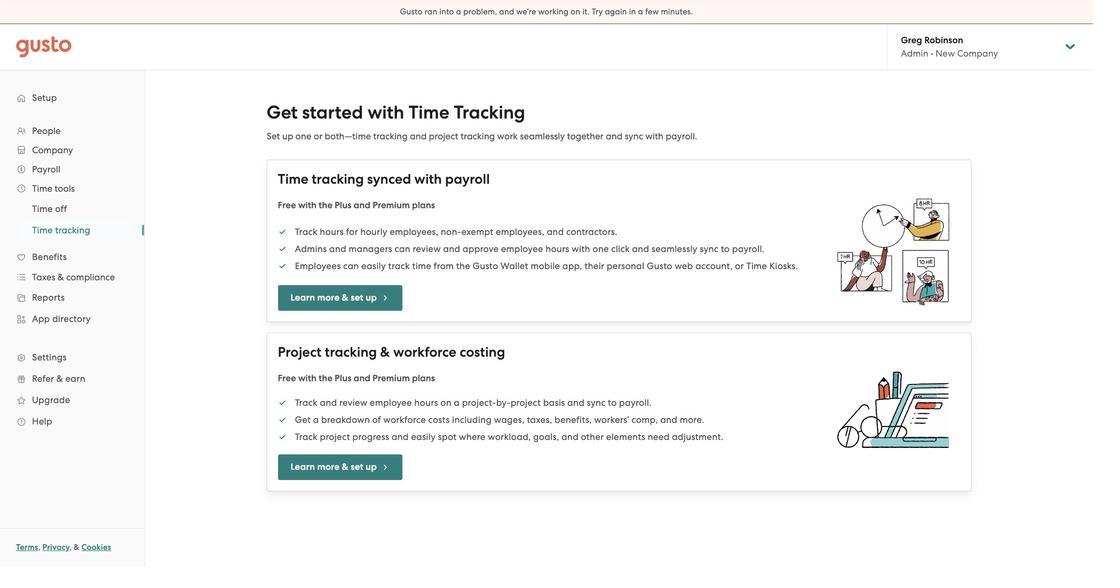 Task type: describe. For each thing, give the bounding box(es) containing it.
it.
[[583, 7, 590, 17]]

tracking for project tracking & workforce costing
[[325, 344, 377, 360]]

synced
[[367, 171, 411, 187]]

the for project tracking & workforce costing
[[319, 373, 333, 384]]

0 horizontal spatial easily
[[362, 260, 386, 271]]

1 horizontal spatial on
[[571, 7, 581, 17]]

learn more & set up link for project
[[278, 454, 403, 480]]

and up need
[[661, 414, 678, 425]]

0 horizontal spatial gusto
[[400, 7, 423, 17]]

reports link
[[11, 288, 134, 307]]

elements
[[607, 431, 646, 442]]

employees
[[295, 260, 341, 271]]

up for time
[[366, 292, 377, 303]]

refer & earn
[[32, 373, 85, 384]]

time for time tracking
[[32, 225, 53, 236]]

robinson
[[925, 35, 964, 46]]

get for get started with time tracking
[[267, 101, 298, 123]]

managers
[[349, 243, 392, 254]]

list containing track and review employee hours on a project-by-project basis and sync to payroll.
[[278, 396, 816, 443]]

started
[[302, 101, 363, 123]]

people button
[[11, 121, 134, 140]]

help link
[[11, 412, 134, 431]]

contractors.
[[567, 226, 618, 237]]

directory
[[52, 313, 91, 324]]

1 horizontal spatial gusto
[[473, 260, 498, 271]]

1 horizontal spatial sync
[[625, 131, 643, 142]]

1 horizontal spatial easily
[[411, 431, 436, 442]]

adjustment.
[[672, 431, 724, 442]]

workers'
[[594, 414, 630, 425]]

from
[[434, 260, 454, 271]]

0 vertical spatial to
[[721, 243, 730, 254]]

free with the plus and premium plans for synced
[[278, 200, 435, 211]]

in
[[629, 7, 636, 17]]

and down project tracking & workforce costing
[[354, 373, 371, 384]]

benefits link
[[11, 247, 134, 266]]

setup link
[[11, 88, 134, 107]]

terms
[[16, 543, 38, 552]]

with inside list
[[572, 243, 591, 254]]

taxes & compliance button
[[11, 268, 134, 287]]

few
[[646, 7, 659, 17]]

list containing time off
[[0, 198, 144, 241]]

track for time
[[295, 226, 318, 237]]

0 horizontal spatial payroll.
[[620, 397, 652, 408]]

into
[[440, 7, 454, 17]]

track for project
[[295, 397, 318, 408]]

1 vertical spatial to
[[608, 397, 617, 408]]

0 vertical spatial one
[[296, 131, 312, 142]]

0 vertical spatial project
[[429, 131, 459, 142]]

time off link
[[19, 199, 134, 218]]

refer & earn link
[[11, 369, 134, 388]]

1 vertical spatial can
[[343, 260, 359, 271]]

benefits,
[[555, 414, 592, 425]]

time for time tracking synced with payroll
[[278, 171, 309, 187]]

app,
[[563, 260, 583, 271]]

0 vertical spatial or
[[314, 131, 323, 142]]

employees can easily track time from the gusto wallet mobile app, their personal gusto web account, or time kiosks.
[[295, 260, 799, 271]]

premium for synced
[[373, 200, 410, 211]]

3 track from the top
[[295, 431, 318, 442]]

0 vertical spatial workforce
[[393, 344, 457, 360]]

time
[[412, 260, 432, 271]]

payroll button
[[11, 160, 134, 179]]

tools
[[55, 183, 75, 194]]

of
[[373, 414, 381, 425]]

breakdown
[[321, 414, 370, 425]]

work
[[497, 131, 518, 142]]

payroll
[[32, 164, 60, 175]]

new
[[936, 48, 955, 59]]

a left breakdown
[[313, 414, 319, 425]]

by-
[[496, 397, 511, 408]]

2 horizontal spatial hours
[[546, 243, 570, 254]]

plus for time
[[335, 200, 352, 211]]

gusto navigation element
[[0, 70, 144, 449]]

set for synced
[[351, 292, 364, 303]]

up for project
[[366, 461, 377, 472]]

2 horizontal spatial project
[[511, 397, 541, 408]]

and down benefits,
[[562, 431, 579, 442]]

ran
[[425, 7, 438, 17]]

one inside list
[[593, 243, 609, 254]]

admins
[[295, 243, 327, 254]]

comp,
[[632, 414, 658, 425]]

tracking for time tracking
[[55, 225, 90, 236]]

off
[[55, 203, 67, 214]]

time tracking synced with payroll
[[278, 171, 490, 187]]

kiosks.
[[770, 260, 799, 271]]

admins and managers can review and approve employee hours with one click and seamlessly sync to payroll.
[[295, 243, 765, 254]]

time tracking link
[[19, 221, 134, 240]]

plans for with
[[412, 200, 435, 211]]

seamlessly inside list
[[652, 243, 698, 254]]

time for time tools
[[32, 183, 52, 194]]

& inside dropdown button
[[58, 272, 64, 282]]

and up admins and managers can review and approve employee hours with one click and seamlessly sync to payroll.
[[547, 226, 564, 237]]

and up benefits,
[[568, 397, 585, 408]]

and up for
[[354, 200, 371, 211]]

learn for time
[[291, 292, 315, 303]]

set
[[267, 131, 280, 142]]

time off
[[32, 203, 67, 214]]

working
[[539, 7, 569, 17]]

more for project
[[317, 461, 340, 472]]

0 horizontal spatial hours
[[320, 226, 344, 237]]

track
[[388, 260, 410, 271]]

the for time tracking synced with payroll
[[319, 200, 333, 211]]

0 vertical spatial up
[[282, 131, 293, 142]]

people
[[32, 125, 61, 136]]

the inside list
[[456, 260, 471, 271]]

approve
[[463, 243, 499, 254]]

try
[[592, 7, 603, 17]]

and down for
[[329, 243, 347, 254]]

settings link
[[11, 348, 134, 367]]

•
[[931, 48, 934, 59]]

tracking down tracking
[[461, 131, 495, 142]]

spot
[[438, 431, 457, 442]]

minutes.
[[661, 7, 693, 17]]

refer
[[32, 373, 54, 384]]

tracking
[[454, 101, 526, 123]]

web
[[675, 260, 693, 271]]

and up breakdown
[[320, 397, 337, 408]]

costing
[[460, 344, 505, 360]]

get for get a breakdown of workforce costs including wages, taxes, benefits, workers' comp, and more.
[[295, 414, 311, 425]]

1 horizontal spatial hours
[[415, 397, 438, 408]]

mobile
[[531, 260, 560, 271]]

time tracking
[[32, 225, 90, 236]]

setup
[[32, 92, 57, 103]]



Task type: locate. For each thing, give the bounding box(es) containing it.
1 vertical spatial up
[[366, 292, 377, 303]]

project
[[429, 131, 459, 142], [511, 397, 541, 408], [320, 431, 350, 442]]

2 horizontal spatial gusto
[[647, 260, 673, 271]]

1 horizontal spatial employee
[[501, 243, 543, 254]]

1 horizontal spatial ,
[[70, 543, 72, 552]]

company inside greg robinson admin • new company
[[958, 48, 999, 59]]

learn more & set up for project
[[291, 461, 377, 472]]

free for time tracking synced with payroll
[[278, 200, 296, 211]]

hourly
[[361, 226, 388, 237]]

premium down project tracking & workforce costing
[[373, 373, 410, 384]]

and right 'progress'
[[392, 431, 409, 442]]

0 vertical spatial can
[[395, 243, 411, 254]]

on up costs in the left bottom of the page
[[441, 397, 452, 408]]

employee up wallet
[[501, 243, 543, 254]]

project down breakdown
[[320, 431, 350, 442]]

1 free from the top
[[278, 200, 296, 211]]

0 vertical spatial plus
[[335, 200, 352, 211]]

list containing people
[[0, 121, 144, 432]]

a right into
[[456, 7, 461, 17]]

1 vertical spatial workforce
[[384, 414, 426, 425]]

home image
[[16, 36, 72, 57]]

more
[[317, 292, 340, 303], [317, 461, 340, 472]]

to up the account,
[[721, 243, 730, 254]]

non-
[[441, 226, 462, 237]]

0 vertical spatial free
[[278, 200, 296, 211]]

other
[[581, 431, 604, 442]]

list containing track hours for hourly employees, non-exempt employees, and contractors.
[[278, 225, 816, 272]]

learn more & set up for time
[[291, 292, 377, 303]]

more for time
[[317, 292, 340, 303]]

0 vertical spatial employee
[[501, 243, 543, 254]]

1 horizontal spatial project
[[429, 131, 459, 142]]

project tracking & workforce costing
[[278, 344, 505, 360]]

where
[[459, 431, 486, 442]]

2 vertical spatial the
[[319, 373, 333, 384]]

0 vertical spatial review
[[413, 243, 441, 254]]

more down employees
[[317, 292, 340, 303]]

tracking for time tracking synced with payroll
[[312, 171, 364, 187]]

1 horizontal spatial employees,
[[496, 226, 545, 237]]

0 vertical spatial payroll.
[[666, 131, 698, 142]]

easily down managers
[[362, 260, 386, 271]]

set down 'progress'
[[351, 461, 364, 472]]

wages,
[[494, 414, 525, 425]]

premium for &
[[373, 373, 410, 384]]

1 vertical spatial or
[[735, 260, 744, 271]]

greg robinson admin • new company
[[901, 35, 999, 59]]

1 horizontal spatial can
[[395, 243, 411, 254]]

free down project
[[278, 373, 296, 384]]

2 free with the plus and premium plans from the top
[[278, 373, 435, 384]]

1 learn more & set up link from the top
[[278, 285, 403, 311]]

company inside dropdown button
[[32, 145, 73, 155]]

, left cookies
[[70, 543, 72, 552]]

employees, up admins and managers can review and approve employee hours with one click and seamlessly sync to payroll.
[[496, 226, 545, 237]]

one up "their"
[[593, 243, 609, 254]]

learn more & set up
[[291, 292, 377, 303], [291, 461, 377, 472]]

get started with time tracking
[[267, 101, 526, 123]]

1 vertical spatial free
[[278, 373, 296, 384]]

learn for project
[[291, 461, 315, 472]]

settings
[[32, 352, 67, 363]]

workforce inside list
[[384, 414, 426, 425]]

and left we're
[[499, 7, 515, 17]]

1 learn from the top
[[291, 292, 315, 303]]

up
[[282, 131, 293, 142], [366, 292, 377, 303], [366, 461, 377, 472]]

easily
[[362, 260, 386, 271], [411, 431, 436, 442]]

tracking right project
[[325, 344, 377, 360]]

more.
[[680, 414, 705, 425]]

0 vertical spatial on
[[571, 7, 581, 17]]

tracking inside list
[[55, 225, 90, 236]]

1 vertical spatial sync
[[700, 243, 719, 254]]

again
[[605, 7, 627, 17]]

set for &
[[351, 461, 364, 472]]

taxes
[[32, 272, 55, 282]]

2 vertical spatial project
[[320, 431, 350, 442]]

seamlessly up web
[[652, 243, 698, 254]]

1 free with the plus and premium plans from the top
[[278, 200, 435, 211]]

1 vertical spatial company
[[32, 145, 73, 155]]

one right set at the left top of the page
[[296, 131, 312, 142]]

0 vertical spatial seamlessly
[[520, 131, 565, 142]]

plans down project tracking & workforce costing
[[412, 373, 435, 384]]

0 vertical spatial company
[[958, 48, 999, 59]]

hours up employees can easily track time from the gusto wallet mobile app, their personal gusto web account, or time kiosks.
[[546, 243, 570, 254]]

greg
[[901, 35, 923, 46]]

2 vertical spatial track
[[295, 431, 318, 442]]

company down people
[[32, 145, 73, 155]]

1 vertical spatial plans
[[412, 373, 435, 384]]

1 vertical spatial more
[[317, 461, 340, 472]]

1 vertical spatial get
[[295, 414, 311, 425]]

compliance
[[66, 272, 115, 282]]

0 vertical spatial learn more & set up
[[291, 292, 377, 303]]

0 vertical spatial sync
[[625, 131, 643, 142]]

0 vertical spatial easily
[[362, 260, 386, 271]]

premium down synced
[[373, 200, 410, 211]]

2 horizontal spatial sync
[[700, 243, 719, 254]]

wallet
[[501, 260, 529, 271]]

1 vertical spatial project
[[511, 397, 541, 408]]

1 plans from the top
[[412, 200, 435, 211]]

or inside list
[[735, 260, 744, 271]]

2 plans from the top
[[412, 373, 435, 384]]

we're
[[517, 7, 536, 17]]

0 vertical spatial set
[[351, 292, 364, 303]]

list
[[0, 121, 144, 432], [0, 198, 144, 241], [278, 225, 816, 272], [278, 396, 816, 443]]

admin
[[901, 48, 929, 59]]

2 premium from the top
[[373, 373, 410, 384]]

app directory
[[32, 313, 91, 324]]

or down started
[[314, 131, 323, 142]]

0 horizontal spatial or
[[314, 131, 323, 142]]

gusto left ran
[[400, 7, 423, 17]]

1 vertical spatial review
[[340, 397, 368, 408]]

1 vertical spatial learn more & set up
[[291, 461, 377, 472]]

gusto down approve
[[473, 260, 498, 271]]

2 employees, from the left
[[496, 226, 545, 237]]

learn more & set up down employees
[[291, 292, 377, 303]]

1 vertical spatial learn more & set up link
[[278, 454, 403, 480]]

2 vertical spatial payroll.
[[620, 397, 652, 408]]

basis
[[543, 397, 565, 408]]

up down 'progress'
[[366, 461, 377, 472]]

tracking down both—time on the left of page
[[312, 171, 364, 187]]

time tools
[[32, 183, 75, 194]]

privacy link
[[42, 543, 70, 552]]

can up 'track'
[[395, 243, 411, 254]]

0 horizontal spatial one
[[296, 131, 312, 142]]

plans up track hours for hourly employees, non-exempt employees, and contractors. on the top of the page
[[412, 200, 435, 211]]

0 horizontal spatial seamlessly
[[520, 131, 565, 142]]

1 vertical spatial on
[[441, 397, 452, 408]]

1 horizontal spatial review
[[413, 243, 441, 254]]

sync up workers'
[[587, 397, 606, 408]]

both—time
[[325, 131, 371, 142]]

time tools button
[[11, 179, 134, 198]]

gusto
[[400, 7, 423, 17], [473, 260, 498, 271], [647, 260, 673, 271]]

review
[[413, 243, 441, 254], [340, 397, 368, 408]]

and right click
[[632, 243, 650, 254]]

1 learn more & set up from the top
[[291, 292, 377, 303]]

project up payroll
[[429, 131, 459, 142]]

terms , privacy , & cookies
[[16, 543, 111, 552]]

cookies
[[82, 543, 111, 552]]

project-
[[462, 397, 496, 408]]

2 more from the top
[[317, 461, 340, 472]]

free with the plus and premium plans up breakdown
[[278, 373, 435, 384]]

set down managers
[[351, 292, 364, 303]]

tracking down time off link
[[55, 225, 90, 236]]

costs
[[429, 414, 450, 425]]

privacy
[[42, 543, 70, 552]]

1 vertical spatial plus
[[335, 373, 352, 384]]

hours up costs in the left bottom of the page
[[415, 397, 438, 408]]

1 track from the top
[[295, 226, 318, 237]]

0 vertical spatial track
[[295, 226, 318, 237]]

sync right together at the top right of the page
[[625, 131, 643, 142]]

get a breakdown of workforce costs including wages, taxes, benefits, workers' comp, and more.
[[295, 414, 705, 425]]

seamlessly right work
[[520, 131, 565, 142]]

progress
[[353, 431, 389, 442]]

earn
[[65, 373, 85, 384]]

problem,
[[464, 7, 497, 17]]

or right the account,
[[735, 260, 744, 271]]

their
[[585, 260, 605, 271]]

set
[[351, 292, 364, 303], [351, 461, 364, 472]]

employees,
[[390, 226, 439, 237], [496, 226, 545, 237]]

1 vertical spatial set
[[351, 461, 364, 472]]

0 vertical spatial premium
[[373, 200, 410, 211]]

1 horizontal spatial seamlessly
[[652, 243, 698, 254]]

company button
[[11, 140, 134, 160]]

review up time
[[413, 243, 441, 254]]

the right from
[[456, 260, 471, 271]]

free
[[278, 200, 296, 211], [278, 373, 296, 384]]

free with the plus and premium plans
[[278, 200, 435, 211], [278, 373, 435, 384]]

get inside list
[[295, 414, 311, 425]]

plus up breakdown
[[335, 373, 352, 384]]

2 vertical spatial hours
[[415, 397, 438, 408]]

learn more & set up link down 'progress'
[[278, 454, 403, 480]]

taxes & compliance
[[32, 272, 115, 282]]

and right together at the top right of the page
[[606, 131, 623, 142]]

0 vertical spatial free with the plus and premium plans
[[278, 200, 435, 211]]

app
[[32, 313, 50, 324]]

0 vertical spatial learn
[[291, 292, 315, 303]]

1 horizontal spatial one
[[593, 243, 609, 254]]

employee up of
[[370, 397, 412, 408]]

1 vertical spatial track
[[295, 397, 318, 408]]

time for time off
[[32, 203, 53, 214]]

free with the plus and premium plans for &
[[278, 373, 435, 384]]

company
[[958, 48, 999, 59], [32, 145, 73, 155]]

cookies button
[[82, 541, 111, 554]]

track and review employee hours on a project-by-project basis and sync to payroll.
[[295, 397, 652, 408]]

2 vertical spatial sync
[[587, 397, 606, 408]]

1 vertical spatial the
[[456, 260, 471, 271]]

&
[[58, 272, 64, 282], [342, 292, 349, 303], [380, 344, 390, 360], [56, 373, 63, 384], [342, 461, 349, 472], [74, 543, 80, 552]]

together
[[567, 131, 604, 142]]

track hours for hourly employees, non-exempt employees, and contractors.
[[295, 226, 618, 237]]

1 plus from the top
[[335, 200, 352, 211]]

set up one or both—time tracking and project tracking work seamlessly together and sync with payroll.
[[267, 131, 698, 142]]

with
[[368, 101, 404, 123], [646, 131, 664, 142], [415, 171, 442, 187], [298, 200, 317, 211], [572, 243, 591, 254], [298, 373, 317, 384]]

1 set from the top
[[351, 292, 364, 303]]

1 more from the top
[[317, 292, 340, 303]]

2 track from the top
[[295, 397, 318, 408]]

payroll
[[445, 171, 490, 187]]

personal
[[607, 260, 645, 271]]

1 vertical spatial learn
[[291, 461, 315, 472]]

project up taxes,
[[511, 397, 541, 408]]

can down managers
[[343, 260, 359, 271]]

up right set at the left top of the page
[[282, 131, 293, 142]]

learn more & set up link for time
[[278, 285, 403, 311]]

2 learn more & set up from the top
[[291, 461, 377, 472]]

1 employees, from the left
[[390, 226, 439, 237]]

track project progress and easily spot where workload, goals, and other elements need adjustment.
[[295, 431, 724, 442]]

free with the plus and premium plans up for
[[278, 200, 435, 211]]

1 vertical spatial free with the plus and premium plans
[[278, 373, 435, 384]]

learn more & set up link
[[278, 285, 403, 311], [278, 454, 403, 480]]

goals,
[[533, 431, 559, 442]]

0 horizontal spatial company
[[32, 145, 73, 155]]

a left the "project-"
[[454, 397, 460, 408]]

0 vertical spatial more
[[317, 292, 340, 303]]

the down project
[[319, 373, 333, 384]]

workforce
[[393, 344, 457, 360], [384, 414, 426, 425]]

one
[[296, 131, 312, 142], [593, 243, 609, 254]]

free up admins
[[278, 200, 296, 211]]

hours left for
[[320, 226, 344, 237]]

2 plus from the top
[[335, 373, 352, 384]]

0 vertical spatial learn more & set up link
[[278, 285, 403, 311]]

review up breakdown
[[340, 397, 368, 408]]

sync up the account,
[[700, 243, 719, 254]]

seamlessly
[[520, 131, 565, 142], [652, 243, 698, 254]]

more down breakdown
[[317, 461, 340, 472]]

2 vertical spatial up
[[366, 461, 377, 472]]

2 learn from the top
[[291, 461, 315, 472]]

1 horizontal spatial to
[[721, 243, 730, 254]]

on left it.
[[571, 7, 581, 17]]

easily down costs in the left bottom of the page
[[411, 431, 436, 442]]

0 horizontal spatial review
[[340, 397, 368, 408]]

learn more & set up link down employees
[[278, 285, 403, 311]]

get up set at the left top of the page
[[267, 101, 298, 123]]

for
[[346, 226, 358, 237]]

up down managers
[[366, 292, 377, 303]]

and down the get started with time tracking
[[410, 131, 427, 142]]

0 horizontal spatial employee
[[370, 397, 412, 408]]

1 vertical spatial premium
[[373, 373, 410, 384]]

0 horizontal spatial project
[[320, 431, 350, 442]]

and down non-
[[443, 243, 461, 254]]

0 vertical spatial hours
[[320, 226, 344, 237]]

payroll.
[[666, 131, 698, 142], [732, 243, 765, 254], [620, 397, 652, 408]]

1 vertical spatial payroll.
[[732, 243, 765, 254]]

2 set from the top
[[351, 461, 364, 472]]

0 horizontal spatial to
[[608, 397, 617, 408]]

employees, up time
[[390, 226, 439, 237]]

need
[[648, 431, 670, 442]]

1 horizontal spatial company
[[958, 48, 999, 59]]

gusto left web
[[647, 260, 673, 271]]

terms link
[[16, 543, 38, 552]]

1 vertical spatial one
[[593, 243, 609, 254]]

upgrade link
[[11, 390, 134, 410]]

free for project tracking & workforce costing
[[278, 373, 296, 384]]

company right new
[[958, 48, 999, 59]]

,
[[38, 543, 40, 552], [70, 543, 72, 552]]

learn more & set up down 'progress'
[[291, 461, 377, 472]]

1 vertical spatial hours
[[546, 243, 570, 254]]

0 vertical spatial plans
[[412, 200, 435, 211]]

tracking down the get started with time tracking
[[373, 131, 408, 142]]

2 learn more & set up link from the top
[[278, 454, 403, 480]]

1 premium from the top
[[373, 200, 410, 211]]

plus for project
[[335, 373, 352, 384]]

, left privacy link
[[38, 543, 40, 552]]

1 horizontal spatial or
[[735, 260, 744, 271]]

account,
[[696, 260, 733, 271]]

1 vertical spatial seamlessly
[[652, 243, 698, 254]]

0 horizontal spatial on
[[441, 397, 452, 408]]

2 free from the top
[[278, 373, 296, 384]]

help
[[32, 416, 52, 427]]

0 horizontal spatial can
[[343, 260, 359, 271]]

exempt
[[462, 226, 494, 237]]

upgrade
[[32, 395, 70, 405]]

1 horizontal spatial payroll.
[[666, 131, 698, 142]]

0 vertical spatial the
[[319, 200, 333, 211]]

on inside list
[[441, 397, 452, 408]]

1 vertical spatial employee
[[370, 397, 412, 408]]

the up admins
[[319, 200, 333, 211]]

on
[[571, 7, 581, 17], [441, 397, 452, 408]]

to up workers'
[[608, 397, 617, 408]]

0 horizontal spatial ,
[[38, 543, 40, 552]]

0 horizontal spatial sync
[[587, 397, 606, 408]]

a right in
[[638, 7, 644, 17]]

get left breakdown
[[295, 414, 311, 425]]

0 vertical spatial get
[[267, 101, 298, 123]]

2 , from the left
[[70, 543, 72, 552]]

plans for workforce
[[412, 373, 435, 384]]

plus up for
[[335, 200, 352, 211]]

app directory link
[[11, 309, 134, 328]]

1 , from the left
[[38, 543, 40, 552]]

time inside dropdown button
[[32, 183, 52, 194]]

2 horizontal spatial payroll.
[[732, 243, 765, 254]]

1 vertical spatial easily
[[411, 431, 436, 442]]



Task type: vqa. For each thing, say whether or not it's contained in the screenshot.
are to the left
no



